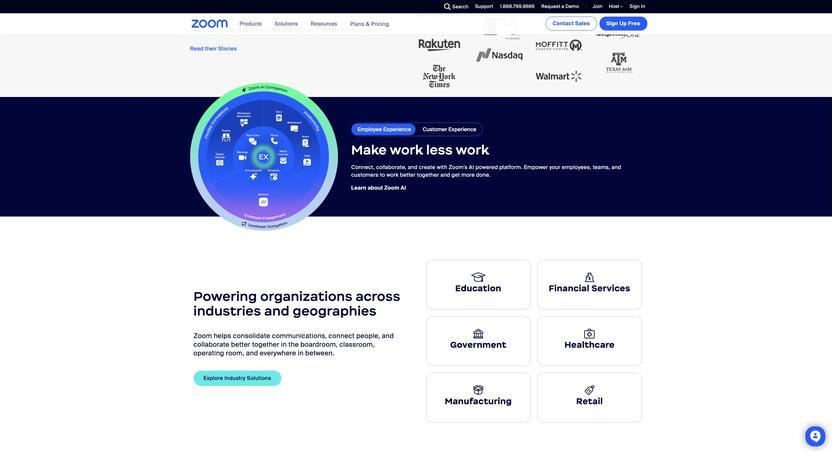 Task type: vqa. For each thing, say whether or not it's contained in the screenshot.
Solutions
yes



Task type: describe. For each thing, give the bounding box(es) containing it.
0 vertical spatial the
[[278, 24, 293, 35]]

customers
[[351, 171, 379, 178]]

with
[[437, 164, 447, 171]]

oracle red bull logo image
[[536, 0, 582, 30]]

contact
[[553, 20, 574, 27]]

product information navigation
[[235, 13, 394, 35]]

create
[[419, 164, 435, 171]]

resources
[[311, 20, 337, 27]]

mlb logo image
[[476, 16, 522, 40]]

nasdaq logo image
[[476, 40, 522, 71]]

sales
[[575, 20, 590, 27]]

support
[[475, 3, 493, 9]]

host button
[[609, 3, 623, 10]]

read their stories
[[190, 45, 237, 52]]

join
[[593, 3, 603, 9]]

work up zoom's
[[456, 142, 489, 158]]

free
[[628, 20, 640, 27]]

contact sales link
[[546, 17, 597, 31]]

products
[[240, 20, 262, 27]]

ai inside connect, collaborate, and create with zoom's ai powered platform. empower your employees, teams, and customers to work better together and get more done.
[[469, 164, 474, 171]]

&
[[366, 20, 370, 27]]

your
[[550, 164, 561, 171]]

experience for customer experience
[[449, 126, 476, 133]]

healthcare
[[565, 340, 615, 350]]

read
[[190, 45, 204, 52]]

demo
[[566, 3, 579, 9]]

industries
[[194, 303, 261, 319]]

learn
[[351, 184, 366, 191]]

work inside connect, collaborate, and create with zoom's ai powered platform. empower your employees, teams, and customers to work better together and get more done.
[[387, 171, 399, 178]]

wwf logo image
[[596, 0, 642, 16]]

less
[[426, 142, 453, 158]]

employee experience
[[358, 126, 411, 133]]

everywhere
[[260, 349, 296, 357]]

customer experience
[[423, 126, 476, 133]]

1 vertical spatial ai
[[401, 184, 406, 191]]

classroom,
[[340, 340, 375, 349]]

meetings navigation
[[545, 13, 649, 32]]

moffitt cancer center logo image
[[536, 30, 582, 61]]

servicenow logo image
[[416, 0, 463, 30]]

capital one logo image
[[596, 16, 642, 47]]

join link left host
[[588, 0, 604, 13]]

make work less work
[[351, 142, 489, 158]]

the inside the zoom helps consolidate communications, connect people, and collaborate better together in the boardroom, classroom, operating room, and everywhere in between.
[[289, 340, 299, 349]]

globe
[[295, 24, 321, 35]]

their
[[205, 45, 217, 52]]

make
[[351, 142, 387, 158]]

pricing
[[371, 20, 389, 27]]

between.
[[305, 349, 335, 357]]

work up collaborate,
[[390, 142, 423, 158]]

products button
[[240, 13, 265, 35]]

resources button
[[311, 13, 340, 35]]

rakuten logo image
[[416, 30, 463, 61]]

plans
[[350, 20, 364, 27]]

join link up meetings navigation at the top
[[593, 3, 603, 9]]

helps
[[214, 331, 231, 340]]

done.
[[476, 171, 491, 178]]

solutions inside explore industry solutions link
[[247, 375, 271, 382]]

powering organizations across industries and geographies
[[194, 289, 400, 319]]

retail
[[576, 396, 603, 407]]

across
[[356, 289, 400, 305]]

services
[[592, 283, 630, 294]]

zoom's
[[449, 164, 468, 171]]

about
[[368, 184, 383, 191]]

request
[[541, 3, 560, 9]]

banner containing contact sales
[[184, 13, 649, 35]]

collaborate
[[194, 340, 229, 349]]

room,
[[226, 349, 244, 357]]

powering
[[194, 289, 257, 305]]

1.888.799.9666
[[500, 3, 535, 9]]

sign up free
[[607, 20, 640, 27]]

the new york times logo image
[[416, 61, 463, 92]]

zoom helps consolidate communications, connect people, and collaborate better together in the boardroom, classroom, operating room, and everywhere in between.
[[194, 331, 394, 357]]



Task type: locate. For each thing, give the bounding box(es) containing it.
request a demo
[[541, 3, 579, 9]]

0 vertical spatial ai
[[469, 164, 474, 171]]

geographies
[[293, 303, 377, 319]]

businesses
[[190, 24, 241, 35]]

0 horizontal spatial zoom
[[194, 331, 212, 340]]

search
[[453, 4, 469, 10]]

learn about zoom ai
[[351, 184, 406, 191]]

0 horizontal spatial together
[[252, 340, 279, 349]]

0 vertical spatial zoom
[[358, 24, 383, 35]]

consolidate
[[233, 331, 270, 340]]

government
[[450, 340, 507, 350]]

platform.
[[499, 164, 523, 171]]

sign inside button
[[607, 20, 618, 27]]

employees,
[[562, 164, 591, 171]]

financial services
[[549, 283, 630, 294]]

request a demo link
[[536, 0, 581, 13], [541, 3, 579, 9]]

get
[[452, 171, 460, 178]]

collaborate,
[[376, 164, 407, 171]]

0 vertical spatial together
[[417, 171, 439, 178]]

together inside the zoom helps consolidate communications, connect people, and collaborate better together in the boardroom, classroom, operating room, and everywhere in between.
[[252, 340, 279, 349]]

1 horizontal spatial experience
[[449, 126, 476, 133]]

powered
[[476, 164, 498, 171]]

experience right customer
[[449, 126, 476, 133]]

experience
[[383, 126, 411, 133], [449, 126, 476, 133]]

better inside connect, collaborate, and create with zoom's ai powered platform. empower your employees, teams, and customers to work better together and get more done.
[[400, 171, 416, 178]]

together right room, at bottom
[[252, 340, 279, 349]]

ai down collaborate,
[[401, 184, 406, 191]]

sign left up
[[607, 20, 618, 27]]

connect,
[[351, 164, 375, 171]]

0 horizontal spatial experience
[[383, 126, 411, 133]]

read their stories link
[[190, 45, 237, 52]]

the left the boardroom,
[[289, 340, 299, 349]]

communications,
[[272, 331, 327, 340]]

1 horizontal spatial zoom
[[358, 24, 383, 35]]

together down create
[[417, 171, 439, 178]]

sign in link
[[625, 0, 649, 13], [630, 3, 645, 9]]

zoom down to
[[384, 184, 399, 191]]

plans & pricing
[[350, 20, 389, 27]]

1 vertical spatial zoom
[[384, 184, 399, 191]]

1 horizontal spatial sign
[[630, 3, 640, 9]]

1 vertical spatial the
[[289, 340, 299, 349]]

california state parks logo image
[[476, 0, 522, 16]]

and inside powering organizations across industries and geographies
[[264, 303, 290, 319]]

organizations
[[260, 289, 353, 305]]

customer
[[423, 126, 447, 133]]

sign for sign in
[[630, 3, 640, 9]]

experience for employee experience
[[383, 126, 411, 133]]

sign in
[[630, 3, 645, 9]]

0 vertical spatial solutions
[[275, 20, 298, 27]]

more
[[461, 171, 475, 178]]

the left globe
[[278, 24, 293, 35]]

zoom inside the zoom helps consolidate communications, connect people, and collaborate better together in the boardroom, classroom, operating room, and everywhere in between.
[[194, 331, 212, 340]]

zoom right choose
[[358, 24, 383, 35]]

learn about zoom ai link
[[351, 184, 406, 191]]

ai up more
[[469, 164, 474, 171]]

connect, collaborate, and create with zoom's ai powered platform. empower your employees, teams, and customers to work better together and get more done.
[[351, 164, 621, 178]]

1 vertical spatial solutions
[[247, 375, 271, 382]]

1 horizontal spatial ai
[[469, 164, 474, 171]]

0 horizontal spatial solutions
[[247, 375, 271, 382]]

0 horizontal spatial sign
[[607, 20, 618, 27]]

around
[[244, 24, 276, 35]]

sign left in
[[630, 3, 640, 9]]

2 vertical spatial zoom
[[194, 331, 212, 340]]

powering organizations across industries and geographies tab list
[[423, 256, 645, 426]]

explore industry solutions
[[203, 375, 271, 382]]

sign for sign up free
[[607, 20, 618, 27]]

a
[[562, 3, 564, 9]]

work down collaborate,
[[387, 171, 399, 178]]

join link
[[588, 0, 604, 13], [593, 3, 603, 9]]

1 horizontal spatial solutions
[[275, 20, 298, 27]]

manufacturing
[[445, 396, 512, 407]]

experience right employee
[[383, 126, 411, 133]]

support link
[[470, 0, 495, 13], [475, 3, 493, 9]]

1 vertical spatial together
[[252, 340, 279, 349]]

connect
[[329, 331, 355, 340]]

walmart logo image
[[536, 61, 582, 92]]

zoom
[[358, 24, 383, 35], [384, 184, 399, 191], [194, 331, 212, 340]]

0 horizontal spatial in
[[281, 340, 287, 349]]

zoom logo image
[[192, 20, 228, 28]]

1 horizontal spatial together
[[417, 171, 439, 178]]

empower
[[524, 164, 548, 171]]

industry
[[225, 375, 246, 382]]

banner
[[184, 13, 649, 35]]

0 horizontal spatial better
[[231, 340, 250, 349]]

better down collaborate,
[[400, 171, 416, 178]]

sign up free button
[[600, 17, 647, 31]]

2 experience from the left
[[449, 126, 476, 133]]

1 experience from the left
[[383, 126, 411, 133]]

financial
[[549, 283, 590, 294]]

zoom up operating on the bottom left of page
[[194, 331, 212, 340]]

texas a&m logo image
[[596, 47, 642, 78]]

2 horizontal spatial zoom
[[384, 184, 399, 191]]

employee
[[358, 126, 382, 133]]

0 horizontal spatial ai
[[401, 184, 406, 191]]

operating
[[194, 349, 224, 357]]

up
[[620, 20, 627, 27]]

0 vertical spatial better
[[400, 171, 416, 178]]

together inside connect, collaborate, and create with zoom's ai powered platform. empower your employees, teams, and customers to work better together and get more done.
[[417, 171, 439, 178]]

to
[[380, 171, 385, 178]]

search button
[[439, 0, 470, 13]]

better inside the zoom helps consolidate communications, connect people, and collaborate better together in the boardroom, classroom, operating room, and everywhere in between.
[[231, 340, 250, 349]]

choose
[[323, 24, 356, 35]]

education
[[455, 283, 501, 294]]

and
[[408, 164, 418, 171], [612, 164, 621, 171], [441, 171, 450, 178], [264, 303, 290, 319], [382, 331, 394, 340], [246, 349, 258, 357]]

0 vertical spatial sign
[[630, 3, 640, 9]]

better right 'collaborate'
[[231, 340, 250, 349]]

explore industry solutions link
[[194, 371, 281, 386]]

contact sales
[[553, 20, 590, 27]]

boardroom,
[[301, 340, 338, 349]]

solutions button
[[275, 13, 301, 35]]

1 vertical spatial better
[[231, 340, 250, 349]]

solutions
[[275, 20, 298, 27], [247, 375, 271, 382]]

together
[[417, 171, 439, 178], [252, 340, 279, 349]]

ai
[[469, 164, 474, 171], [401, 184, 406, 191]]

in
[[641, 3, 645, 9]]

explore
[[203, 375, 223, 382]]

1 horizontal spatial better
[[400, 171, 416, 178]]

teams,
[[593, 164, 610, 171]]

1 vertical spatial sign
[[607, 20, 618, 27]]

people,
[[356, 331, 380, 340]]

1 horizontal spatial in
[[298, 349, 304, 357]]

host
[[609, 3, 620, 9]]

stories
[[218, 45, 237, 52]]

solutions inside solutions dropdown button
[[275, 20, 298, 27]]

businesses around the globe choose zoom
[[190, 24, 383, 35]]

plans & pricing link
[[350, 20, 389, 27], [350, 20, 389, 27]]



